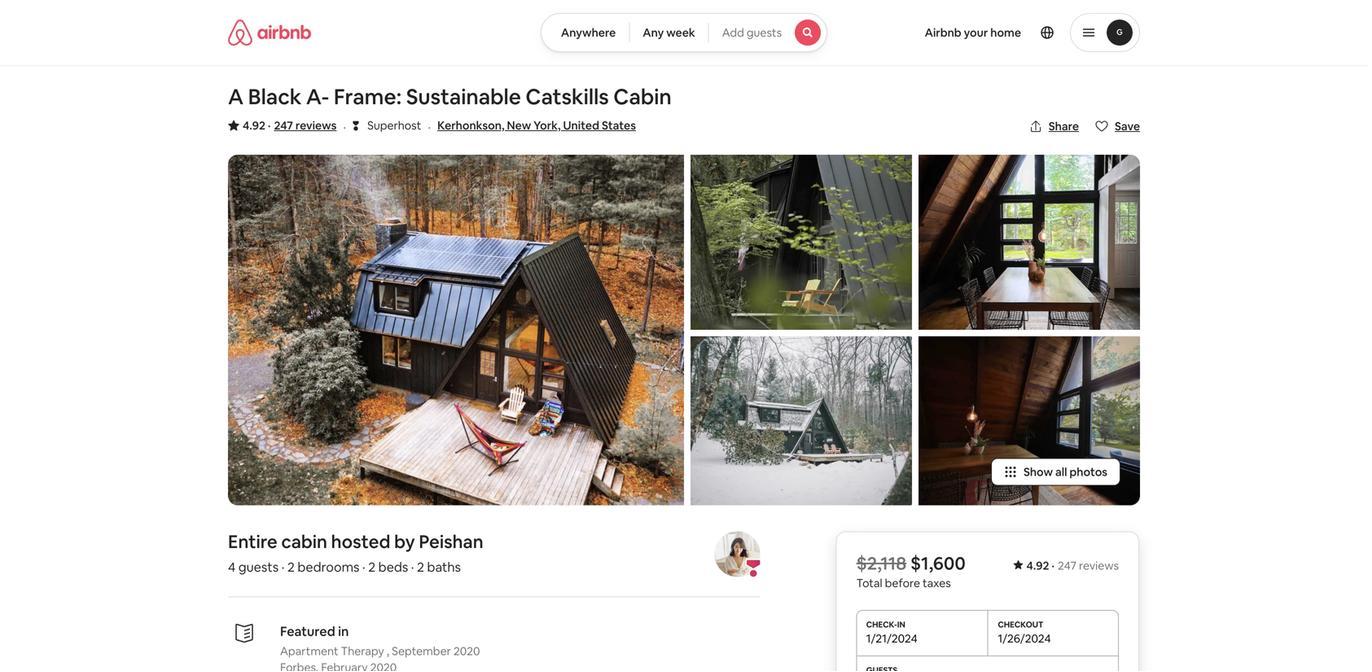 Task type: describe. For each thing, give the bounding box(es) containing it.
4
[[228, 559, 236, 575]]

show
[[1024, 465, 1053, 479]]

beds
[[378, 559, 408, 575]]

1 horizontal spatial 247
[[1058, 558, 1077, 573]]

before
[[885, 576, 920, 590]]

1 2 from the left
[[287, 559, 295, 575]]

󰀃
[[353, 118, 359, 133]]

a black a- frame: sustainable catskills cabin image 4 image
[[919, 155, 1140, 330]]

add guests button
[[708, 13, 828, 52]]

247 reviews button
[[274, 117, 337, 134]]

add
[[722, 25, 744, 40]]

$1,600
[[911, 552, 966, 575]]

show all photos button
[[991, 458, 1121, 486]]

sustainable
[[406, 83, 521, 110]]

add guests
[[722, 25, 782, 40]]

hosted
[[331, 530, 391, 553]]

therapy
[[341, 644, 384, 658]]

cabin
[[614, 83, 672, 110]]

by peishan
[[394, 530, 484, 553]]

your
[[964, 25, 988, 40]]

black
[[248, 83, 302, 110]]

1/21/2024
[[866, 631, 918, 646]]

0 vertical spatial reviews
[[296, 118, 337, 133]]

3 2 from the left
[[417, 559, 424, 575]]

york,
[[534, 118, 561, 133]]

photos
[[1070, 465, 1108, 479]]

home
[[991, 25, 1021, 40]]

1 horizontal spatial 4.92
[[1027, 558, 1049, 573]]

kerhonkson,
[[437, 118, 505, 133]]

any week
[[643, 25, 695, 40]]

1 horizontal spatial 4.92 · 247 reviews
[[1027, 558, 1119, 573]]

entire
[[228, 530, 277, 553]]

any
[[643, 25, 664, 40]]

bedrooms
[[298, 559, 360, 575]]

featured in apartment therapy , september 2020
[[280, 623, 480, 658]]

united
[[563, 118, 599, 133]]

1 vertical spatial reviews
[[1079, 558, 1119, 573]]

all
[[1056, 465, 1067, 479]]



Task type: locate. For each thing, give the bounding box(es) containing it.
,
[[387, 644, 389, 658]]

september
[[392, 644, 451, 658]]

0 vertical spatial 4.92 · 247 reviews
[[243, 118, 337, 133]]

2 horizontal spatial 2
[[417, 559, 424, 575]]

any week button
[[629, 13, 709, 52]]

a black a- frame: sustainable catskills cabin
[[228, 83, 672, 110]]

a black a- frame: sustainable catskills cabin image 2 image
[[691, 155, 912, 330]]

a-
[[306, 83, 329, 110]]

fall time image
[[228, 155, 684, 505]]

airbnb your home link
[[915, 15, 1031, 50]]

·
[[268, 118, 271, 133], [343, 119, 346, 135], [428, 119, 431, 135], [1052, 558, 1055, 573], [282, 559, 285, 575], [362, 559, 365, 575], [411, 559, 414, 575]]

anywhere button
[[541, 13, 630, 52]]

cabin
[[281, 530, 327, 553]]

2
[[287, 559, 295, 575], [368, 559, 376, 575], [417, 559, 424, 575]]

apartment
[[280, 644, 338, 658]]

$2,118
[[857, 552, 907, 575]]

taxes
[[923, 576, 951, 590]]

0 vertical spatial 247
[[274, 118, 293, 133]]

2 down cabin
[[287, 559, 295, 575]]

4.92 · 247 reviews
[[243, 118, 337, 133], [1027, 558, 1119, 573]]

1 horizontal spatial guests
[[747, 25, 782, 40]]

2 left baths
[[417, 559, 424, 575]]

guests inside button
[[747, 25, 782, 40]]

2 2 from the left
[[368, 559, 376, 575]]

winter image
[[691, 337, 912, 505]]

1/26/2024
[[998, 631, 1051, 646]]

guests inside entire cabin hosted by peishan 4 guests · 2 bedrooms · 2 beds · 2 baths
[[238, 559, 279, 575]]

· inside · kerhonkson, new york, united states
[[428, 119, 431, 135]]

baths
[[427, 559, 461, 575]]

a
[[228, 83, 244, 110]]

save button
[[1089, 112, 1147, 140]]

airbnb
[[925, 25, 962, 40]]

reviews
[[296, 118, 337, 133], [1079, 558, 1119, 573]]

share button
[[1023, 112, 1086, 140]]

0 horizontal spatial 4.92
[[243, 118, 265, 133]]

1 vertical spatial 247
[[1058, 558, 1077, 573]]

· kerhonkson, new york, united states
[[428, 118, 636, 135]]

a black a- frame: sustainable catskills cabin image 5 image
[[919, 337, 1140, 505]]

catskills
[[526, 83, 609, 110]]

1 vertical spatial 4.92 · 247 reviews
[[1027, 558, 1119, 573]]

week
[[666, 25, 695, 40]]

frame:
[[334, 83, 402, 110]]

states
[[602, 118, 636, 133]]

0 horizontal spatial guests
[[238, 559, 279, 575]]

share
[[1049, 119, 1079, 134]]

none search field containing anywhere
[[541, 13, 828, 52]]

None search field
[[541, 13, 828, 52]]

guests right add
[[747, 25, 782, 40]]

1 vertical spatial guests
[[238, 559, 279, 575]]

airbnb your home
[[925, 25, 1021, 40]]

entire cabin hosted by peishan 4 guests · 2 bedrooms · 2 beds · 2 baths
[[228, 530, 484, 575]]

superhost
[[367, 118, 421, 133]]

0 vertical spatial guests
[[747, 25, 782, 40]]

$2,118 $1,600 total before taxes
[[857, 552, 966, 590]]

1 vertical spatial 4.92
[[1027, 558, 1049, 573]]

total
[[857, 576, 883, 590]]

guests
[[747, 25, 782, 40], [238, 559, 279, 575]]

guests down entire on the bottom left of the page
[[238, 559, 279, 575]]

1 horizontal spatial 2
[[368, 559, 376, 575]]

save
[[1115, 119, 1140, 134]]

247
[[274, 118, 293, 133], [1058, 558, 1077, 573]]

anywhere
[[561, 25, 616, 40]]

0 horizontal spatial 4.92 · 247 reviews
[[243, 118, 337, 133]]

4.92 up 1/26/2024
[[1027, 558, 1049, 573]]

featured
[[280, 623, 335, 640]]

2020
[[454, 644, 480, 658]]

show all photos
[[1024, 465, 1108, 479]]

0 horizontal spatial reviews
[[296, 118, 337, 133]]

2 left the 'beds'
[[368, 559, 376, 575]]

4.92 down a
[[243, 118, 265, 133]]

0 horizontal spatial 247
[[274, 118, 293, 133]]

kerhonkson, new york, united states button
[[437, 116, 636, 135]]

new
[[507, 118, 531, 133]]

0 vertical spatial 4.92
[[243, 118, 265, 133]]

in
[[338, 623, 349, 640]]

1 horizontal spatial reviews
[[1079, 558, 1119, 573]]

4.92
[[243, 118, 265, 133], [1027, 558, 1049, 573]]

profile element
[[847, 0, 1140, 65]]

0 horizontal spatial 2
[[287, 559, 295, 575]]

peishan is a superhost. learn more about peishan. image
[[715, 531, 760, 577], [715, 531, 760, 577]]



Task type: vqa. For each thing, say whether or not it's contained in the screenshot.
left the
no



